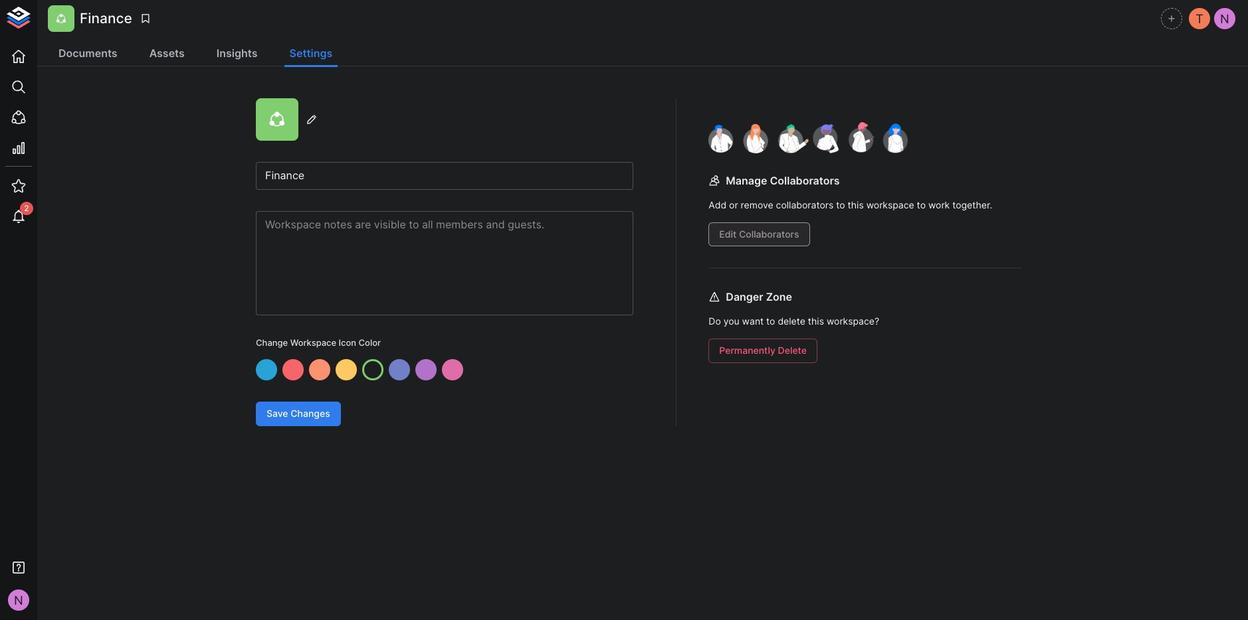 Task type: describe. For each thing, give the bounding box(es) containing it.
1 horizontal spatial n button
[[1213, 6, 1238, 31]]

zone
[[766, 291, 792, 304]]

delete
[[778, 345, 807, 356]]

this for delete
[[808, 316, 824, 327]]

t
[[1196, 11, 1204, 26]]

workspace
[[290, 338, 336, 348]]

workspace
[[867, 199, 914, 211]]

collaborators for edit collaborators
[[739, 228, 799, 240]]

do
[[709, 316, 721, 327]]

save
[[267, 408, 288, 420]]

add
[[709, 199, 727, 211]]

danger
[[726, 291, 764, 304]]

insights link
[[211, 41, 263, 67]]

1 vertical spatial n button
[[4, 586, 33, 616]]

n for bottommost n "button"
[[14, 594, 23, 608]]

assets
[[149, 47, 185, 60]]

documents
[[58, 47, 117, 60]]

danger zone
[[726, 291, 792, 304]]

delete
[[778, 316, 806, 327]]

do you want to delete this workspace?
[[709, 316, 880, 327]]

this for to
[[848, 199, 864, 211]]

add or remove collaborators to this workspace to work together.
[[709, 199, 993, 211]]

manage collaborators
[[726, 174, 840, 187]]

or
[[729, 199, 738, 211]]



Task type: locate. For each thing, give the bounding box(es) containing it.
settings
[[290, 47, 333, 60]]

collaborators for manage collaborators
[[770, 174, 840, 187]]

edit collaborators button
[[709, 222, 810, 247]]

0 vertical spatial this
[[848, 199, 864, 211]]

assets link
[[144, 41, 190, 67]]

icon
[[339, 338, 356, 348]]

0 vertical spatial n
[[1221, 11, 1230, 26]]

insights
[[217, 47, 258, 60]]

together.
[[953, 199, 993, 211]]

remove
[[741, 199, 774, 211]]

collaborators up collaborators
[[770, 174, 840, 187]]

collaborators down remove
[[739, 228, 799, 240]]

this left workspace
[[848, 199, 864, 211]]

collaborators inside edit collaborators button
[[739, 228, 799, 240]]

change workspace icon color
[[256, 338, 381, 348]]

collaborators
[[770, 174, 840, 187], [739, 228, 799, 240]]

1 vertical spatial collaborators
[[739, 228, 799, 240]]

you
[[724, 316, 740, 327]]

permanently delete button
[[709, 339, 818, 363]]

t button
[[1187, 6, 1213, 31]]

n for right n "button"
[[1221, 11, 1230, 26]]

changes
[[291, 408, 330, 420]]

0 horizontal spatial n button
[[4, 586, 33, 616]]

documents link
[[53, 41, 123, 67]]

to left work at the right
[[917, 199, 926, 211]]

2 horizontal spatial to
[[917, 199, 926, 211]]

to right want
[[767, 316, 775, 327]]

Workspace Name text field
[[256, 162, 634, 190]]

Workspace notes are visible to all members and guests. text field
[[256, 211, 634, 316]]

settings link
[[284, 41, 338, 67]]

permanently
[[719, 345, 776, 356]]

permanently delete
[[719, 345, 807, 356]]

edit
[[719, 228, 737, 240]]

finance
[[80, 10, 132, 27]]

n
[[1221, 11, 1230, 26], [14, 594, 23, 608]]

1 vertical spatial n
[[14, 594, 23, 608]]

1 horizontal spatial this
[[848, 199, 864, 211]]

collaborators
[[776, 199, 834, 211]]

0 horizontal spatial this
[[808, 316, 824, 327]]

0 vertical spatial n button
[[1213, 6, 1238, 31]]

1 vertical spatial this
[[808, 316, 824, 327]]

this
[[848, 199, 864, 211], [808, 316, 824, 327]]

to right collaborators
[[836, 199, 845, 211]]

workspace?
[[827, 316, 880, 327]]

bookmark image
[[140, 13, 151, 25]]

this right delete
[[808, 316, 824, 327]]

n button
[[1213, 6, 1238, 31], [4, 586, 33, 616]]

want
[[742, 316, 764, 327]]

0 vertical spatial collaborators
[[770, 174, 840, 187]]

1 horizontal spatial to
[[836, 199, 845, 211]]

work
[[929, 199, 950, 211]]

edit collaborators
[[719, 228, 799, 240]]

0 horizontal spatial n
[[14, 594, 23, 608]]

save changes button
[[256, 402, 341, 427]]

save changes
[[267, 408, 330, 420]]

0 horizontal spatial to
[[767, 316, 775, 327]]

1 horizontal spatial n
[[1221, 11, 1230, 26]]

to
[[836, 199, 845, 211], [917, 199, 926, 211], [767, 316, 775, 327]]

2
[[24, 203, 29, 213]]

change
[[256, 338, 288, 348]]

manage
[[726, 174, 767, 187]]

color
[[359, 338, 381, 348]]



Task type: vqa. For each thing, say whether or not it's contained in the screenshot.
User
no



